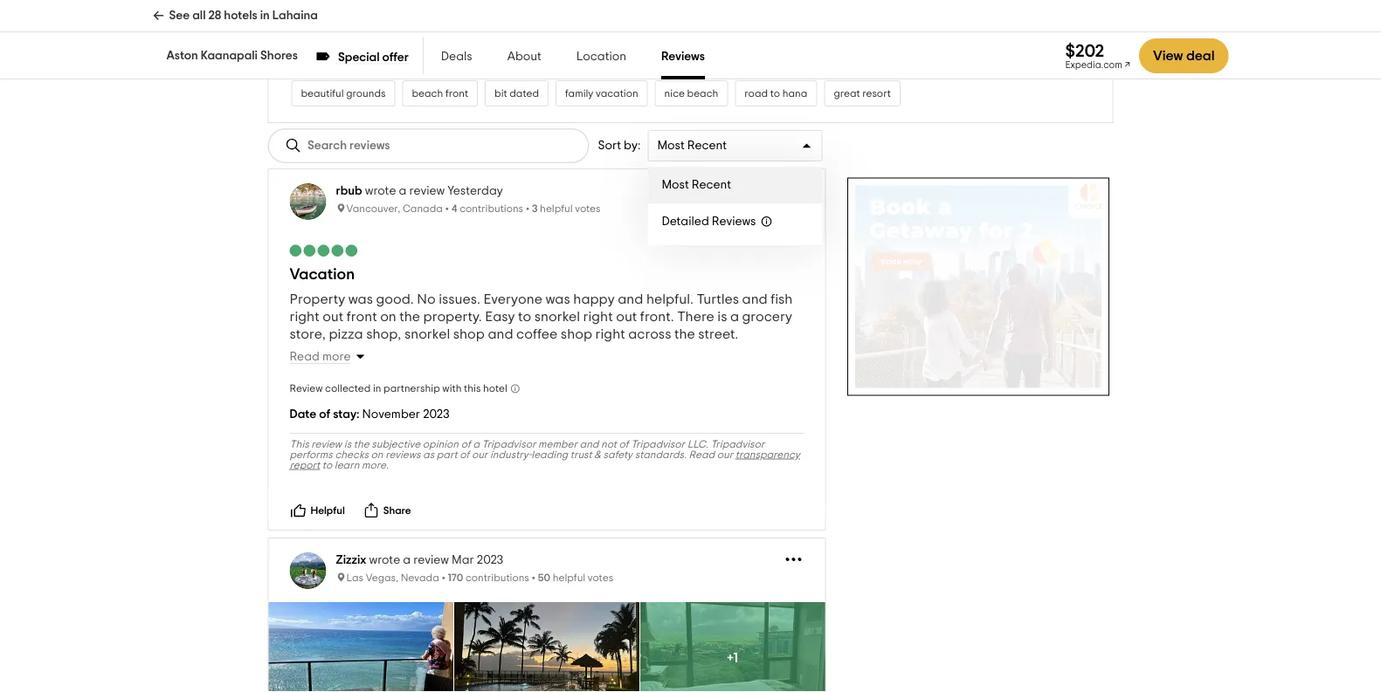 Task type: describe. For each thing, give the bounding box(es) containing it.
hana
[[782, 88, 808, 99]]

bedroom condo button
[[291, 47, 388, 73]]

helpful.
[[646, 293, 694, 307]]

washer and dryer
[[941, 22, 1025, 32]]

pools and hot tubs
[[515, 55, 604, 66]]

as
[[423, 450, 434, 460]]

beach down site at left
[[412, 88, 443, 99]]

170
[[448, 574, 463, 584]]

ocean view button
[[851, 14, 925, 40]]

beach for the
[[394, 22, 426, 32]]

2 our from the left
[[717, 450, 733, 460]]

reviews inside button
[[315, 22, 350, 32]]

28
[[208, 10, 221, 22]]

is inside this review is the subjective opinion of a tripadvisor member and not of tripadvisor llc. tripadvisor performs checks on reviews as part of our industry-leading trust & safety standards. read our
[[344, 439, 351, 450]]

offer
[[382, 51, 409, 63]]

the inside button
[[376, 22, 392, 32]]

date
[[290, 409, 316, 421]]

bedroom
[[301, 55, 345, 66]]

subjective
[[371, 439, 420, 450]]

store
[[810, 22, 835, 32]]

tennis courts
[[630, 55, 692, 66]]

review
[[290, 384, 323, 394]]

3 tripadvisor from the left
[[711, 439, 765, 450]]

+ 1
[[727, 652, 738, 666]]

on inside "button"
[[405, 55, 417, 66]]

trust
[[570, 450, 592, 460]]

and inside washer and dryer button
[[978, 22, 997, 32]]

4
[[451, 204, 457, 215]]

to learn more.
[[320, 460, 389, 471]]

property.
[[423, 310, 482, 324]]

report
[[290, 460, 320, 471]]

yesterday
[[447, 185, 503, 197]]

0 vertical spatial most
[[657, 140, 685, 152]]

leading
[[531, 450, 568, 460]]

bedroom condo
[[301, 55, 378, 66]]

across
[[628, 328, 671, 342]]

fish
[[771, 293, 793, 307]]

a right rbub
[[399, 185, 407, 197]]

beach for nice
[[687, 88, 718, 99]]

transparency
[[735, 450, 800, 460]]

advertisement region
[[847, 178, 1109, 396]]

1 out from the left
[[322, 310, 344, 324]]

2 tripadvisor from the left
[[631, 439, 685, 450]]

0 vertical spatial most recent
[[657, 140, 727, 152]]

grocery inside property was good.  no issues.  everyone was happy and helpful.  turtles and fish right out front on the property.  easy to snorkel right out front.  there is a grocery store, pizza shop, snorkel shop and coffee shop right across the street.
[[742, 310, 792, 324]]

1
[[733, 652, 738, 666]]

review for rbub
[[409, 185, 445, 197]]

votes for 4 contributions 3 helpful votes
[[575, 204, 601, 215]]

2 shop from the left
[[561, 328, 592, 342]]

special
[[338, 51, 380, 63]]

hotels
[[224, 10, 257, 22]]

votes for 170 contributions 50 helpful votes
[[588, 574, 613, 584]]

courts
[[661, 55, 692, 66]]

beautiful
[[301, 88, 344, 99]]

wrote for zizzix
[[369, 555, 400, 567]]

nice beach
[[664, 88, 718, 99]]

0 vertical spatial reviews
[[661, 51, 705, 63]]

0 horizontal spatial snorkel
[[404, 328, 450, 342]]

1 vertical spatial most
[[662, 179, 689, 191]]

detailed
[[662, 216, 709, 228]]

standards.
[[635, 450, 687, 460]]

on inside property was good.  no issues.  everyone was happy and helpful.  turtles and fish right out front on the property.  easy to snorkel right out front.  there is a grocery store, pizza shop, snorkel shop and coffee shop right across the street.
[[380, 310, 396, 324]]

more
[[322, 351, 351, 363]]

opinion
[[423, 439, 459, 450]]

grocery inside button
[[770, 22, 808, 32]]

resort
[[862, 88, 891, 99]]

full kitchen
[[607, 22, 659, 32]]

lahaina
[[272, 10, 318, 22]]

about
[[507, 51, 541, 63]]

wrote for rbub
[[365, 185, 396, 197]]

pools
[[515, 55, 541, 66]]

family
[[565, 88, 593, 99]]

the down there at the top of the page
[[674, 328, 695, 342]]

deal
[[1186, 49, 1215, 63]]

garden pool button
[[675, 14, 754, 40]]

aloha suite
[[528, 22, 581, 32]]

hotel
[[483, 384, 507, 394]]

good.
[[376, 293, 414, 307]]

kitchen
[[624, 22, 659, 32]]

this
[[464, 384, 481, 394]]

contributions for 170
[[465, 574, 529, 584]]

full kitchen button
[[597, 14, 668, 40]]

happy
[[573, 293, 615, 307]]

not
[[601, 439, 617, 450]]

ocean
[[861, 22, 892, 32]]

dryer
[[999, 22, 1025, 32]]

there
[[677, 310, 714, 324]]

property was good.  no issues.  everyone was happy and helpful.  turtles and fish right out front on the property.  easy to snorkel right out front.  there is a grocery store, pizza shop, snorkel shop and coffee shop right across the street.
[[290, 293, 793, 342]]

all reviews
[[301, 22, 350, 32]]

a inside this review is the subjective opinion of a tripadvisor member and not of tripadvisor llc. tripadvisor performs checks on reviews as part of our industry-leading trust & safety standards. read our
[[473, 439, 480, 450]]

search image
[[285, 137, 302, 155]]

reviews inside this review is the subjective opinion of a tripadvisor member and not of tripadvisor llc. tripadvisor performs checks on reviews as part of our industry-leading trust & safety standards. read our
[[385, 450, 421, 460]]

this
[[290, 439, 309, 450]]

this review is the subjective opinion of a tripadvisor member and not of tripadvisor llc. tripadvisor performs checks on reviews as part of our industry-leading trust & safety standards. read our
[[290, 439, 765, 460]]

0 vertical spatial recent
[[687, 140, 727, 152]]

washer
[[941, 22, 976, 32]]

1 was from the left
[[348, 293, 373, 307]]

contributions for 4
[[460, 204, 523, 215]]

aloha
[[528, 22, 556, 32]]

beautiful grounds button
[[291, 80, 395, 107]]

club
[[428, 22, 449, 32]]

review inside this review is the subjective opinion of a tripadvisor member and not of tripadvisor llc. tripadvisor performs checks on reviews as part of our industry-leading trust & safety standards. read our
[[311, 439, 342, 450]]

4 contributions 3 helpful votes
[[451, 204, 601, 215]]

Search search field
[[307, 139, 435, 153]]

1 vertical spatial in
[[373, 384, 381, 394]]

pizza
[[329, 328, 363, 342]]

1 our from the left
[[472, 450, 488, 460]]

the inside this review is the subjective opinion of a tripadvisor member and not of tripadvisor llc. tripadvisor performs checks on reviews as part of our industry-leading trust & safety standards. read our
[[354, 439, 369, 450]]

nice
[[664, 88, 685, 99]]

rbub wrote a review yesterday
[[336, 185, 503, 197]]

helpful for 3
[[540, 204, 573, 215]]

tennis courts button
[[621, 47, 701, 73]]

1 vertical spatial recent
[[692, 179, 731, 191]]

family vacation button
[[556, 80, 648, 107]]



Task type: vqa. For each thing, say whether or not it's contained in the screenshot.
beach for the
yes



Task type: locate. For each thing, give the bounding box(es) containing it.
0 vertical spatial 2023
[[423, 409, 449, 421]]

1 horizontal spatial reviews
[[385, 450, 421, 460]]

and left not
[[580, 439, 599, 450]]

and left fish
[[742, 293, 768, 307]]

to left learn
[[322, 460, 332, 471]]

1 horizontal spatial is
[[717, 310, 727, 324]]

1 horizontal spatial reviews
[[712, 216, 756, 228]]

&
[[594, 450, 601, 460]]

full
[[607, 22, 621, 32]]

front inside button
[[445, 88, 468, 99]]

1 horizontal spatial read
[[689, 450, 715, 460]]

recent down "nice beach" button
[[687, 140, 727, 152]]

170 contributions 50 helpful votes
[[448, 574, 613, 584]]

a down the share
[[403, 555, 411, 567]]

0 vertical spatial read
[[290, 351, 320, 363]]

and left dryer
[[978, 22, 997, 32]]

is inside property was good.  no issues.  everyone was happy and helpful.  turtles and fish right out front on the property.  easy to snorkel right out front.  there is a grocery store, pizza shop, snorkel shop and coffee shop right across the street.
[[717, 310, 727, 324]]

front.
[[640, 310, 674, 324]]

snorkel up coffee
[[534, 310, 580, 324]]

review left yesterday
[[409, 185, 445, 197]]

industry-
[[490, 450, 531, 460]]

with
[[442, 384, 462, 394]]

aston
[[166, 50, 198, 62]]

november
[[362, 409, 420, 421]]

shop down happy
[[561, 328, 592, 342]]

in
[[260, 10, 270, 22], [373, 384, 381, 394]]

2023 right mar
[[477, 555, 503, 567]]

1 horizontal spatial in
[[373, 384, 381, 394]]

restaurant inside the beach club restaurant button
[[451, 22, 502, 32]]

and up front.
[[618, 293, 643, 307]]

helpful right the 3 at the top of page
[[540, 204, 573, 215]]

wrote right the rbub link
[[365, 185, 396, 197]]

turtles
[[697, 293, 739, 307]]

1 vertical spatial to
[[518, 310, 531, 324]]

front down on site restaurant "button"
[[445, 88, 468, 99]]

great
[[834, 88, 860, 99]]

most recent down nice beach
[[657, 140, 727, 152]]

the up special offer
[[376, 22, 392, 32]]

tubs
[[583, 55, 604, 66]]

review right this
[[311, 439, 342, 450]]

1 vertical spatial on
[[380, 310, 396, 324]]

1 horizontal spatial our
[[717, 450, 733, 460]]

1 vertical spatial wrote
[[369, 555, 400, 567]]

2 out from the left
[[616, 310, 637, 324]]

transparency report link
[[290, 450, 800, 471]]

1 horizontal spatial shop
[[561, 328, 592, 342]]

in right hotels
[[260, 10, 270, 22]]

0 vertical spatial wrote
[[365, 185, 396, 197]]

beach right 'nice'
[[687, 88, 718, 99]]

the beach club restaurant
[[376, 22, 502, 32]]

0 vertical spatial votes
[[575, 204, 601, 215]]

a right part
[[473, 439, 480, 450]]

restaurant inside on site restaurant "button"
[[438, 55, 489, 66]]

recent up detailed reviews
[[692, 179, 731, 191]]

the beach club restaurant button
[[367, 14, 511, 40]]

1 vertical spatial most recent
[[662, 179, 731, 191]]

1 horizontal spatial 2023
[[477, 555, 503, 567]]

votes right the 3 at the top of page
[[575, 204, 601, 215]]

road to hana button
[[735, 80, 817, 107]]

0 horizontal spatial is
[[344, 439, 351, 450]]

to down everyone on the left
[[518, 310, 531, 324]]

0 vertical spatial restaurant
[[451, 22, 502, 32]]

in inside the see all 28 hotels in lahaina link
[[260, 10, 270, 22]]

safety
[[603, 450, 633, 460]]

front up pizza
[[347, 310, 377, 324]]

1 vertical spatial reviews
[[385, 450, 421, 460]]

2 horizontal spatial tripadvisor
[[711, 439, 765, 450]]

review
[[409, 185, 445, 197], [311, 439, 342, 450], [413, 555, 449, 567]]

is up street.
[[717, 310, 727, 324]]

most right by:
[[657, 140, 685, 152]]

0 horizontal spatial front
[[347, 310, 377, 324]]

to inside button
[[770, 88, 780, 99]]

vacation
[[290, 266, 355, 282]]

helpful for 50
[[553, 574, 585, 584]]

property
[[290, 293, 345, 307]]

reviews right detailed
[[712, 216, 756, 228]]

expedia.com
[[1065, 60, 1122, 69]]

was left good.
[[348, 293, 373, 307]]

front inside property was good.  no issues.  everyone was happy and helpful.  turtles and fish right out front on the property.  easy to snorkel right out front.  there is a grocery store, pizza shop, snorkel shop and coffee shop right across the street.
[[347, 310, 377, 324]]

2 horizontal spatial to
[[770, 88, 780, 99]]

0 horizontal spatial reviews
[[661, 51, 705, 63]]

read down the store,
[[290, 351, 320, 363]]

beach left club
[[394, 22, 426, 32]]

helpful
[[540, 204, 573, 215], [553, 574, 585, 584]]

0 vertical spatial front
[[445, 88, 468, 99]]

see all 28 hotels in lahaina link
[[152, 0, 318, 31]]

0 horizontal spatial out
[[322, 310, 344, 324]]

our left industry-
[[472, 450, 488, 460]]

1 vertical spatial snorkel
[[404, 328, 450, 342]]

dated
[[509, 88, 539, 99]]

all
[[192, 10, 206, 22]]

and inside this review is the subjective opinion of a tripadvisor member and not of tripadvisor llc. tripadvisor performs checks on reviews as part of our industry-leading trust & safety standards. read our
[[580, 439, 599, 450]]

1 tripadvisor from the left
[[482, 439, 536, 450]]

is up learn
[[344, 439, 351, 450]]

0 horizontal spatial 2023
[[423, 409, 449, 421]]

and inside pools and hot tubs button
[[544, 55, 563, 66]]

to inside property was good.  no issues.  everyone was happy and helpful.  turtles and fish right out front on the property.  easy to snorkel right out front.  there is a grocery store, pizza shop, snorkel shop and coffee shop right across the street.
[[518, 310, 531, 324]]

0 vertical spatial on
[[405, 55, 417, 66]]

1 vertical spatial 2023
[[477, 555, 503, 567]]

checks
[[335, 450, 369, 460]]

restaurant up deals on the left top
[[451, 22, 502, 32]]

aloha suite button
[[518, 14, 590, 40]]

pools and hot tubs button
[[505, 47, 614, 73]]

the up "to learn more."
[[354, 439, 369, 450]]

part
[[437, 450, 457, 460]]

2 vertical spatial review
[[413, 555, 449, 567]]

shop down the property.
[[453, 328, 485, 342]]

contributions down yesterday
[[460, 204, 523, 215]]

ocean view
[[861, 22, 915, 32]]

deals
[[441, 51, 472, 63]]

0 horizontal spatial tripadvisor
[[482, 439, 536, 450]]

was left happy
[[545, 293, 570, 307]]

reviews down garden on the top
[[661, 51, 705, 63]]

to right road
[[770, 88, 780, 99]]

tennis
[[630, 55, 659, 66]]

our right llc.
[[717, 450, 733, 460]]

member
[[538, 439, 577, 450]]

on right checks
[[371, 450, 383, 460]]

date of stay: november 2023
[[290, 409, 449, 421]]

transparency report
[[290, 450, 800, 471]]

2023
[[423, 409, 449, 421], [477, 555, 503, 567]]

0 horizontal spatial reviews
[[315, 22, 350, 32]]

view deal
[[1153, 49, 1215, 63]]

2 was from the left
[[545, 293, 570, 307]]

issues.
[[439, 293, 480, 307]]

great resort
[[834, 88, 891, 99]]

2 vertical spatial on
[[371, 450, 383, 460]]

1 vertical spatial front
[[347, 310, 377, 324]]

more.
[[362, 460, 389, 471]]

0 vertical spatial review
[[409, 185, 445, 197]]

1 horizontal spatial to
[[518, 310, 531, 324]]

2023 up opinion
[[423, 409, 449, 421]]

0 vertical spatial to
[[770, 88, 780, 99]]

1 vertical spatial helpful
[[553, 574, 585, 584]]

and left hot
[[544, 55, 563, 66]]

1 vertical spatial is
[[344, 439, 351, 450]]

share
[[383, 506, 411, 516]]

store,
[[290, 328, 326, 342]]

and down easy
[[488, 328, 513, 342]]

out
[[322, 310, 344, 324], [616, 310, 637, 324]]

beach
[[394, 22, 426, 32], [412, 88, 443, 99], [687, 88, 718, 99]]

1 horizontal spatial front
[[445, 88, 468, 99]]

0 horizontal spatial shop
[[453, 328, 485, 342]]

0 vertical spatial in
[[260, 10, 270, 22]]

1 vertical spatial votes
[[588, 574, 613, 584]]

read inside this review is the subjective opinion of a tripadvisor member and not of tripadvisor llc. tripadvisor performs checks on reviews as part of our industry-leading trust & safety standards. read our
[[689, 450, 715, 460]]

the down good.
[[399, 310, 420, 324]]

was
[[348, 293, 373, 307], [545, 293, 570, 307]]

0 vertical spatial helpful
[[540, 204, 573, 215]]

bit dated button
[[485, 80, 549, 107]]

llc.
[[687, 439, 708, 450]]

0 horizontal spatial in
[[260, 10, 270, 22]]

snorkel
[[534, 310, 580, 324], [404, 328, 450, 342]]

all reviews button
[[291, 14, 360, 40]]

on left site at left
[[405, 55, 417, 66]]

most recent up detailed
[[662, 179, 731, 191]]

contributions down mar
[[465, 574, 529, 584]]

read right standards.
[[689, 450, 715, 460]]

1 horizontal spatial was
[[545, 293, 570, 307]]

helpful right 50
[[553, 574, 585, 584]]

location
[[576, 51, 626, 63]]

+
[[727, 652, 733, 666]]

0 vertical spatial contributions
[[460, 204, 523, 215]]

front
[[445, 88, 468, 99], [347, 310, 377, 324]]

review for zizzix
[[413, 555, 449, 567]]

on inside this review is the subjective opinion of a tripadvisor member and not of tripadvisor llc. tripadvisor performs checks on reviews as part of our industry-leading trust & safety standards. read our
[[371, 450, 383, 460]]

snorkel down the property.
[[404, 328, 450, 342]]

0 vertical spatial is
[[717, 310, 727, 324]]

most up detailed
[[662, 179, 689, 191]]

0 horizontal spatial our
[[472, 450, 488, 460]]

vacation
[[596, 88, 638, 99]]

1 horizontal spatial tripadvisor
[[631, 439, 685, 450]]

garden pool
[[685, 22, 744, 32]]

reviews right the all
[[315, 22, 350, 32]]

0 horizontal spatial to
[[322, 460, 332, 471]]

everyone
[[483, 293, 542, 307]]

recent
[[687, 140, 727, 152], [692, 179, 731, 191]]

beach front
[[412, 88, 468, 99]]

wrote
[[365, 185, 396, 197], [369, 555, 400, 567]]

review collected in partnership with this hotel
[[290, 384, 507, 394]]

0 horizontal spatial read
[[290, 351, 320, 363]]

1 vertical spatial read
[[689, 450, 715, 460]]

grocery down fish
[[742, 310, 792, 324]]

most
[[657, 140, 685, 152], [662, 179, 689, 191]]

out up the across
[[616, 310, 637, 324]]

0 vertical spatial grocery
[[770, 22, 808, 32]]

grocery store button
[[761, 14, 844, 40]]

a up street.
[[730, 310, 739, 324]]

grocery left store
[[770, 22, 808, 32]]

wrote right zizzix link
[[369, 555, 400, 567]]

all
[[301, 22, 313, 32]]

1 vertical spatial grocery
[[742, 310, 792, 324]]

0 vertical spatial snorkel
[[534, 310, 580, 324]]

shores
[[260, 50, 298, 62]]

bit dated
[[494, 88, 539, 99]]

0 vertical spatial reviews
[[315, 22, 350, 32]]

review up "170"
[[413, 555, 449, 567]]

1 vertical spatial reviews
[[712, 216, 756, 228]]

1 shop from the left
[[453, 328, 485, 342]]

on up shop,
[[380, 310, 396, 324]]

0 horizontal spatial was
[[348, 293, 373, 307]]

votes right 50
[[588, 574, 613, 584]]

$202
[[1065, 42, 1104, 60]]

see all 28 hotels in lahaina
[[169, 10, 318, 22]]

washer and dryer button
[[932, 14, 1035, 40]]

sort
[[598, 140, 621, 152]]

helpful
[[311, 506, 345, 516]]

family vacation
[[565, 88, 638, 99]]

reviews left as
[[385, 450, 421, 460]]

2 vertical spatial to
[[322, 460, 332, 471]]

out up pizza
[[322, 310, 344, 324]]

pool
[[722, 22, 744, 32]]

1 vertical spatial restaurant
[[438, 55, 489, 66]]

a inside property was good.  no issues.  everyone was happy and helpful.  turtles and fish right out front on the property.  easy to snorkel right out front.  there is a grocery store, pizza shop, snorkel shop and coffee shop right across the street.
[[730, 310, 739, 324]]

1 vertical spatial review
[[311, 439, 342, 450]]

restaurant right site at left
[[438, 55, 489, 66]]

1 vertical spatial contributions
[[465, 574, 529, 584]]

in up date of stay: november 2023 on the left bottom
[[373, 384, 381, 394]]

mar
[[452, 555, 474, 567]]

1 horizontal spatial out
[[616, 310, 637, 324]]

rbub
[[336, 185, 362, 197]]

1 horizontal spatial snorkel
[[534, 310, 580, 324]]

road to hana
[[745, 88, 808, 99]]



